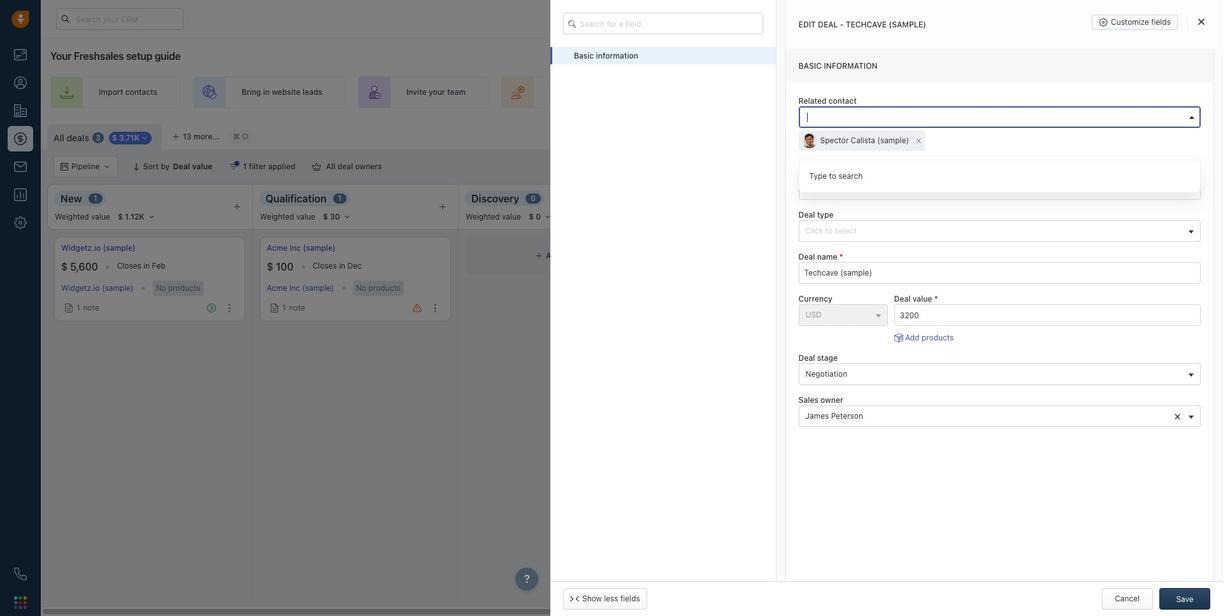 Task type: vqa. For each thing, say whether or not it's contained in the screenshot.
"deal" corresponding to the Add deal button
yes



Task type: locate. For each thing, give the bounding box(es) containing it.
deal for add deal button
[[1195, 130, 1211, 140]]

0 vertical spatial add deal
[[1179, 130, 1211, 140]]

deal
[[1195, 130, 1211, 140], [338, 162, 353, 171], [563, 251, 579, 261]]

dialog containing ×
[[551, 0, 1224, 617]]

leads
[[303, 88, 322, 97], [574, 88, 593, 97]]

1 vertical spatial negotiation
[[806, 370, 848, 379]]

import right settings on the top of page
[[1081, 130, 1105, 140]]

your right route on the top of page
[[605, 88, 621, 97]]

deal for deal value *
[[895, 294, 911, 304]]

1 no from the left
[[156, 284, 166, 293]]

0 vertical spatial your
[[882, 14, 898, 23]]

no
[[156, 284, 166, 293], [356, 284, 367, 293], [957, 284, 967, 293]]

container_wx8msf4aqz5i3rn1 image inside settings popup button
[[1008, 131, 1017, 140]]

basic information up contact on the top of page
[[799, 61, 878, 71]]

1 vertical spatial import
[[1081, 130, 1105, 140]]

closes for 100
[[313, 261, 337, 271]]

deal left name
[[799, 252, 815, 262]]

negotiation down stage
[[806, 370, 848, 379]]

2 1 note from the left
[[282, 303, 305, 313]]

2 note from the left
[[289, 303, 305, 313]]

ends
[[914, 14, 931, 23]]

acme inc (sample) down 100
[[267, 284, 334, 293]]

1 vertical spatial all
[[326, 162, 336, 171]]

× for james peterson
[[1175, 410, 1182, 423]]

days right 6
[[965, 261, 982, 271]]

closes in feb
[[117, 261, 166, 271]]

spector calista (sample)
[[821, 136, 910, 146]]

phone image
[[14, 569, 27, 581]]

2 acme inc (sample) from the top
[[267, 284, 334, 293]]

3 closes from the left
[[923, 261, 947, 271]]

3 no products from the left
[[957, 284, 1002, 293]]

1 horizontal spatial team
[[623, 88, 642, 97]]

1 vertical spatial related
[[799, 168, 827, 177]]

1 vertical spatial deal
[[338, 162, 353, 171]]

name
[[818, 252, 838, 262]]

1 vertical spatial to
[[830, 172, 837, 181]]

$ 5,600
[[61, 261, 98, 273]]

1 horizontal spatial deals
[[1107, 130, 1127, 140]]

0 horizontal spatial no
[[156, 284, 166, 293]]

techcave (sample) down type to search
[[806, 184, 874, 194]]

* right name
[[840, 252, 843, 262]]

related account
[[799, 168, 859, 177]]

1 vertical spatial fields
[[621, 595, 640, 604]]

1 1 note from the left
[[76, 303, 99, 313]]

days right 21
[[950, 14, 966, 23]]

create sales sequence
[[726, 88, 810, 97]]

in right bring
[[263, 88, 270, 97]]

$ left 100
[[267, 261, 273, 273]]

leads right website at the left top of page
[[303, 88, 322, 97]]

to
[[595, 88, 603, 97], [830, 172, 837, 181], [826, 226, 833, 236]]

products for $ 5,600
[[168, 284, 201, 293]]

*
[[840, 252, 843, 262], [935, 294, 938, 304]]

0 horizontal spatial *
[[840, 252, 843, 262]]

0 right discovery
[[531, 194, 536, 204]]

1 vertical spatial acme
[[267, 284, 287, 293]]

no down dec
[[356, 284, 367, 293]]

1 vertical spatial *
[[935, 294, 938, 304]]

Start typing... text field
[[799, 263, 1201, 284]]

None search field
[[563, 13, 763, 34], [799, 107, 1201, 128], [563, 13, 763, 34], [799, 107, 1201, 128]]

container_wx8msf4aqz5i3rn1 image down "$ 100" at the top of page
[[270, 304, 279, 313]]

no products down feb
[[156, 284, 201, 293]]

1 note from the left
[[83, 303, 99, 313]]

0 horizontal spatial fields
[[621, 595, 640, 604]]

closes left 6
[[923, 261, 947, 271]]

1 vertical spatial ×
[[1175, 182, 1182, 195]]

negotiation
[[866, 193, 922, 204], [806, 370, 848, 379]]

1 inc from the top
[[290, 243, 301, 253]]

1 horizontal spatial *
[[935, 294, 938, 304]]

0 horizontal spatial team
[[447, 88, 466, 97]]

1 horizontal spatial 0
[[1104, 194, 1109, 204]]

2 horizontal spatial closes
[[923, 261, 947, 271]]

(sample) up deal value *
[[903, 284, 935, 293]]

1 horizontal spatial import
[[1081, 130, 1105, 140]]

13 more... button
[[165, 128, 227, 146]]

0 horizontal spatial closes
[[117, 261, 141, 271]]

acme inc (sample) link down 100
[[267, 284, 334, 293]]

5,600
[[70, 261, 98, 273]]

1 horizontal spatial all
[[326, 162, 336, 171]]

container_wx8msf4aqz5i3rn1 image for settings
[[1008, 131, 1017, 140]]

guide
[[155, 50, 181, 62]]

2 horizontal spatial $
[[867, 261, 873, 273]]

2 related from the top
[[799, 168, 827, 177]]

your inside route leads to your team link
[[605, 88, 621, 97]]

closes for 5,600
[[117, 261, 141, 271]]

closes for 3,200
[[923, 261, 947, 271]]

to right click
[[826, 226, 833, 236]]

0 horizontal spatial your
[[50, 50, 72, 62]]

0 vertical spatial import
[[99, 88, 123, 97]]

acme inc (sample) link up 100
[[267, 243, 336, 254]]

0 horizontal spatial all
[[54, 132, 64, 143]]

container_wx8msf4aqz5i3rn1 image for add note
[[870, 304, 879, 313]]

1 note down 5,600
[[76, 303, 99, 313]]

your
[[882, 14, 898, 23], [50, 50, 72, 62]]

1 horizontal spatial add deal
[[1179, 130, 1211, 140]]

note for $ 100
[[289, 303, 305, 313]]

qualification
[[266, 193, 327, 204]]

fields right 1 link
[[1152, 17, 1171, 27]]

container_wx8msf4aqz5i3rn1 image inside all deal owners button
[[312, 163, 321, 171]]

in for negotiation
[[949, 261, 956, 271]]

basic
[[574, 51, 594, 61], [799, 61, 822, 71]]

0
[[531, 194, 536, 204], [1104, 194, 1109, 204]]

no products for $ 100
[[356, 284, 401, 293]]

closes left feb
[[117, 261, 141, 271]]

applied
[[268, 162, 296, 171]]

techcave down $ 3,200
[[867, 284, 901, 293]]

2 acme inc (sample) link from the top
[[267, 284, 334, 293]]

0 vertical spatial widgetz.io (sample) link
[[61, 243, 136, 254]]

all for deals
[[54, 132, 64, 143]]

less
[[604, 595, 619, 604]]

inc down 100
[[289, 284, 300, 293]]

0 vertical spatial inc
[[290, 243, 301, 253]]

1 vertical spatial acme inc (sample)
[[267, 284, 334, 293]]

2 acme from the top
[[267, 284, 287, 293]]

show less fields
[[583, 595, 640, 604]]

import left contacts
[[99, 88, 123, 97]]

2 vertical spatial techcave
[[867, 284, 901, 293]]

1 related from the top
[[799, 96, 827, 106]]

no for $ 3,200
[[957, 284, 967, 293]]

techcave down type
[[806, 184, 840, 194]]

no products down dec
[[356, 284, 401, 293]]

information up contact on the top of page
[[824, 61, 878, 71]]

negotiation down × button
[[866, 193, 922, 204]]

1 closes from the left
[[117, 261, 141, 271]]

your inside invite your team link
[[429, 88, 445, 97]]

2 widgetz.io (sample) from the top
[[61, 284, 134, 293]]

2 $ from the left
[[267, 261, 273, 273]]

0 horizontal spatial basic information
[[574, 51, 639, 61]]

related left account
[[799, 168, 827, 177]]

0 vertical spatial information
[[596, 51, 639, 61]]

1 your from the left
[[429, 88, 445, 97]]

widgetz.io (sample) link down 5,600
[[61, 284, 134, 293]]

deals
[[1107, 130, 1127, 140], [67, 132, 89, 143]]

note inside button
[[899, 303, 915, 313]]

0 vertical spatial container_wx8msf4aqz5i3rn1 image
[[229, 163, 238, 171]]

import contacts link
[[50, 76, 180, 108]]

1 vertical spatial basic
[[799, 61, 822, 71]]

techcave (sample) link
[[867, 284, 935, 293]]

0 horizontal spatial 1 note
[[76, 303, 99, 313]]

basic down search image
[[574, 51, 594, 61]]

1 $ from the left
[[61, 261, 68, 273]]

0 for won
[[1104, 194, 1109, 204]]

closes left dec
[[313, 261, 337, 271]]

all left owners
[[326, 162, 336, 171]]

0 vertical spatial basic information
[[574, 51, 639, 61]]

0 vertical spatial acme inc (sample) link
[[267, 243, 336, 254]]

widgetz.io (sample) link up 5,600
[[61, 243, 136, 254]]

0 vertical spatial deal
[[1195, 130, 1211, 140]]

widgetz.io (sample) down 5,600
[[61, 284, 134, 293]]

1 vertical spatial information
[[824, 61, 878, 71]]

customize fields
[[1112, 17, 1171, 27]]

deal value *
[[895, 294, 938, 304]]

information up route leads to your team
[[596, 51, 639, 61]]

container_wx8msf4aqz5i3rn1 image inside add note button
[[870, 304, 879, 313]]

related
[[799, 96, 827, 106], [799, 168, 827, 177]]

0 horizontal spatial 0
[[531, 194, 536, 204]]

container_wx8msf4aqz5i3rn1 image
[[1008, 131, 1017, 140], [312, 163, 321, 171], [535, 252, 543, 260], [64, 304, 73, 313], [870, 304, 879, 313]]

0 right won
[[1104, 194, 1109, 204]]

route leads to your team
[[550, 88, 642, 97]]

1 note
[[76, 303, 99, 313], [282, 303, 305, 313]]

customize fields button
[[1092, 15, 1179, 30]]

acme inc (sample) link
[[267, 243, 336, 254], [267, 284, 334, 293]]

techcave (sample) up deal value *
[[867, 284, 935, 293]]

import for import contacts
[[99, 88, 123, 97]]

o
[[242, 132, 248, 142]]

1 note for 100
[[282, 303, 305, 313]]

1 horizontal spatial your
[[605, 88, 621, 97]]

no down feb
[[156, 284, 166, 293]]

1 horizontal spatial leads
[[574, 88, 593, 97]]

0 vertical spatial to
[[595, 88, 603, 97]]

2 no products from the left
[[356, 284, 401, 293]]

basic up 'sequence'
[[799, 61, 822, 71]]

1 horizontal spatial closes
[[313, 261, 337, 271]]

0 horizontal spatial deals
[[67, 132, 89, 143]]

1 horizontal spatial no products
[[356, 284, 401, 293]]

deal for deal type
[[799, 210, 815, 220]]

team right the invite
[[447, 88, 466, 97]]

0 vertical spatial fields
[[1152, 17, 1171, 27]]

bring in website leads link
[[193, 76, 345, 108]]

0 horizontal spatial import
[[99, 88, 123, 97]]

your left trial
[[882, 14, 898, 23]]

no for $ 5,600
[[156, 284, 166, 293]]

acme down "$ 100" at the top of page
[[267, 284, 287, 293]]

0 horizontal spatial basic
[[574, 51, 594, 61]]

$ left 5,600
[[61, 261, 68, 273]]

1 horizontal spatial 1 note
[[282, 303, 305, 313]]

1
[[1140, 11, 1143, 18], [243, 162, 247, 171], [93, 194, 97, 204], [338, 194, 342, 204], [933, 194, 937, 204], [76, 303, 80, 313], [282, 303, 286, 313]]

1 horizontal spatial no
[[356, 284, 367, 293]]

information
[[596, 51, 639, 61], [824, 61, 878, 71]]

your right the invite
[[429, 88, 445, 97]]

0 vertical spatial widgetz.io
[[61, 243, 101, 253]]

note down 5,600
[[83, 303, 99, 313]]

0 vertical spatial widgetz.io (sample)
[[61, 243, 136, 253]]

container_wx8msf4aqz5i3rn1 image
[[229, 163, 238, 171], [270, 304, 279, 313]]

2 horizontal spatial no products
[[957, 284, 1002, 293]]

techcave right - at the top of page
[[846, 20, 887, 29]]

(sample) down closes in feb
[[102, 284, 134, 293]]

leads right route on the top of page
[[574, 88, 593, 97]]

usd button
[[799, 305, 888, 326]]

(sample) left × button
[[878, 136, 910, 146]]

0 horizontal spatial no products
[[156, 284, 201, 293]]

no down 6
[[957, 284, 967, 293]]

3 note from the left
[[899, 303, 915, 313]]

0 horizontal spatial container_wx8msf4aqz5i3rn1 image
[[229, 163, 238, 171]]

closes
[[117, 261, 141, 271], [313, 261, 337, 271], [923, 261, 947, 271]]

0 horizontal spatial note
[[83, 303, 99, 313]]

in left feb
[[144, 261, 150, 271]]

× for techcave (sample)
[[1175, 182, 1182, 195]]

0 vertical spatial all
[[54, 132, 64, 143]]

(sample) up closes in feb
[[103, 243, 136, 253]]

team
[[447, 88, 466, 97], [623, 88, 642, 97]]

$ for $ 100
[[267, 261, 273, 273]]

note down 100
[[289, 303, 305, 313]]

2 0 from the left
[[1104, 194, 1109, 204]]

fields
[[1152, 17, 1171, 27], [621, 595, 640, 604]]

3 no from the left
[[957, 284, 967, 293]]

to inside the click to select "button"
[[826, 226, 833, 236]]

1 horizontal spatial your
[[882, 14, 898, 23]]

1 vertical spatial acme inc (sample) link
[[267, 284, 334, 293]]

to inside 'type to search' option
[[830, 172, 837, 181]]

fields right less
[[621, 595, 640, 604]]

0 vertical spatial related
[[799, 96, 827, 106]]

1 vertical spatial your
[[50, 50, 72, 62]]

2 horizontal spatial note
[[899, 303, 915, 313]]

no products for $ 5,600
[[156, 284, 201, 293]]

deals inside button
[[1107, 130, 1127, 140]]

deal left stage
[[799, 354, 815, 363]]

in left dec
[[339, 261, 346, 271]]

team down basic information link
[[623, 88, 642, 97]]

value
[[913, 294, 933, 304]]

2 your from the left
[[605, 88, 621, 97]]

1 horizontal spatial note
[[289, 303, 305, 313]]

0 horizontal spatial $
[[61, 261, 68, 273]]

note for $ 5,600
[[83, 303, 99, 313]]

widgetz.io (sample) up 5,600
[[61, 243, 136, 253]]

1 vertical spatial days
[[965, 261, 982, 271]]

1 vertical spatial widgetz.io
[[61, 284, 100, 293]]

1 vertical spatial widgetz.io (sample) link
[[61, 284, 134, 293]]

acme inc (sample) up 100
[[267, 243, 336, 253]]

website
[[272, 88, 301, 97]]

search image
[[569, 18, 581, 29]]

$ left 3,200
[[867, 261, 873, 273]]

products for $ 3,200
[[969, 284, 1002, 293]]

type to search
[[810, 172, 863, 181]]

0 horizontal spatial your
[[429, 88, 445, 97]]

to right type
[[830, 172, 837, 181]]

2 closes from the left
[[313, 261, 337, 271]]

in left 6
[[949, 261, 956, 271]]

close image
[[1199, 18, 1205, 25]]

widgetz.io up $ 5,600
[[61, 243, 101, 253]]

1 vertical spatial basic information
[[799, 61, 878, 71]]

phone element
[[8, 562, 33, 588]]

0 vertical spatial ×
[[916, 135, 922, 146]]

in
[[933, 14, 939, 23], [263, 88, 270, 97], [144, 261, 150, 271], [339, 261, 346, 271], [949, 261, 956, 271]]

your left freshsales
[[50, 50, 72, 62]]

0 horizontal spatial negotiation
[[806, 370, 848, 379]]

deal type
[[799, 210, 834, 220]]

your for your trial ends in 21 days
[[882, 14, 898, 23]]

1 vertical spatial inc
[[289, 284, 300, 293]]

$
[[61, 261, 68, 273], [267, 261, 273, 273], [867, 261, 873, 273]]

acme up "$ 100" at the top of page
[[267, 243, 288, 253]]

0 vertical spatial techcave
[[846, 20, 887, 29]]

click to select button
[[799, 220, 1201, 242]]

2 vertical spatial ×
[[1175, 410, 1182, 423]]

add deal button
[[1161, 124, 1217, 146]]

widgetz.io
[[61, 243, 101, 253], [61, 284, 100, 293]]

1 horizontal spatial fields
[[1152, 17, 1171, 27]]

1 0 from the left
[[531, 194, 536, 204]]

techcave
[[846, 20, 887, 29], [806, 184, 840, 194], [867, 284, 901, 293]]

3
[[96, 133, 101, 143]]

(sample) down closes in dec
[[302, 284, 334, 293]]

container_wx8msf4aqz5i3rn1 image left filter
[[229, 163, 238, 171]]

1 note down 100
[[282, 303, 305, 313]]

1 horizontal spatial basic
[[799, 61, 822, 71]]

widgetz.io down $ 5,600
[[61, 284, 100, 293]]

import deals group
[[1063, 124, 1155, 146]]

1 vertical spatial add deal
[[546, 251, 579, 261]]

1 horizontal spatial container_wx8msf4aqz5i3rn1 image
[[270, 304, 279, 313]]

all deals link
[[54, 132, 89, 144]]

all left the 3
[[54, 132, 64, 143]]

import
[[99, 88, 123, 97], [1081, 130, 1105, 140]]

calista
[[851, 136, 876, 146]]

3 $ from the left
[[867, 261, 873, 273]]

1 inside button
[[243, 162, 247, 171]]

2 inc from the top
[[289, 284, 300, 293]]

techcave (sample) inside dialog
[[806, 184, 874, 194]]

0 horizontal spatial deal
[[338, 162, 353, 171]]

1 vertical spatial techcave
[[806, 184, 840, 194]]

1 vertical spatial widgetz.io (sample)
[[61, 284, 134, 293]]

all inside all deal owners button
[[326, 162, 336, 171]]

deal down techcave (sample) link
[[895, 294, 911, 304]]

0 vertical spatial *
[[840, 252, 843, 262]]

basic information up route leads to your team
[[574, 51, 639, 61]]

1 no products from the left
[[156, 284, 201, 293]]

related left contact on the top of page
[[799, 96, 827, 106]]

import contacts
[[99, 88, 158, 97]]

1 widgetz.io (sample) from the top
[[61, 243, 136, 253]]

2 vertical spatial to
[[826, 226, 833, 236]]

note down techcave (sample) link
[[899, 303, 915, 313]]

* right value
[[935, 294, 938, 304]]

click
[[806, 226, 824, 236]]

inc up 100
[[290, 243, 301, 253]]

add note button
[[867, 300, 918, 317]]

all deal owners
[[326, 162, 382, 171]]

0 horizontal spatial leads
[[303, 88, 322, 97]]

deal up click
[[799, 210, 815, 220]]

0 vertical spatial acme inc (sample)
[[267, 243, 336, 253]]

to right route on the top of page
[[595, 88, 603, 97]]

no products down 6
[[957, 284, 1002, 293]]

import inside button
[[1081, 130, 1105, 140]]

2 no from the left
[[356, 284, 367, 293]]

1 horizontal spatial information
[[824, 61, 878, 71]]

deal stage
[[799, 354, 838, 363]]

2 vertical spatial deal
[[563, 251, 579, 261]]

2 horizontal spatial no
[[957, 284, 967, 293]]

dialog
[[551, 0, 1224, 617]]



Task type: describe. For each thing, give the bounding box(es) containing it.
customize
[[1112, 17, 1150, 27]]

sales
[[799, 396, 819, 406]]

type
[[810, 172, 827, 181]]

contact
[[829, 96, 857, 106]]

search
[[839, 172, 863, 181]]

cancel button
[[1102, 589, 1153, 611]]

1 widgetz.io (sample) link from the top
[[61, 243, 136, 254]]

owners
[[355, 162, 382, 171]]

your freshsales setup guide
[[50, 50, 181, 62]]

products for $ 100
[[369, 284, 401, 293]]

to for type
[[830, 172, 837, 181]]

1 filter applied
[[243, 162, 296, 171]]

to inside route leads to your team link
[[595, 88, 603, 97]]

edit deal - techcave (sample)
[[799, 20, 927, 29]]

sales owner
[[799, 396, 844, 406]]

deal for deal name *
[[799, 252, 815, 262]]

freshworks switcher image
[[14, 597, 27, 610]]

(sample) left 21
[[889, 20, 927, 29]]

⌘
[[233, 132, 240, 142]]

bring
[[242, 88, 261, 97]]

$ 3,200
[[867, 261, 904, 273]]

* for deal name *
[[840, 252, 843, 262]]

invite
[[407, 88, 427, 97]]

sales
[[753, 88, 772, 97]]

* for deal value *
[[935, 294, 938, 304]]

add products link
[[895, 333, 954, 344]]

invite your team
[[407, 88, 466, 97]]

in for new
[[144, 261, 150, 271]]

freshsales
[[74, 50, 124, 62]]

(sample) down search
[[842, 184, 874, 194]]

deal for all deal owners button
[[338, 162, 353, 171]]

× button
[[913, 132, 926, 152]]

all for deal
[[326, 162, 336, 171]]

add deal inside button
[[1179, 130, 1211, 140]]

cancel
[[1116, 595, 1140, 604]]

james
[[806, 412, 829, 422]]

dec
[[348, 261, 362, 271]]

1 note for 5,600
[[76, 303, 99, 313]]

× inside button
[[916, 135, 922, 146]]

1 acme inc (sample) link from the top
[[267, 243, 336, 254]]

0 horizontal spatial information
[[596, 51, 639, 61]]

deal for deal stage
[[799, 354, 815, 363]]

type to search option
[[805, 166, 1196, 188]]

trial
[[900, 14, 912, 23]]

add note
[[882, 303, 915, 313]]

$ for $ 3,200
[[867, 261, 873, 273]]

save
[[1177, 595, 1194, 605]]

Search field
[[1155, 156, 1219, 178]]

no products for $ 3,200
[[957, 284, 1002, 293]]

100
[[276, 261, 294, 273]]

1 widgetz.io from the top
[[61, 243, 101, 253]]

1 filter applied button
[[221, 156, 304, 178]]

deal
[[818, 20, 838, 29]]

1 vertical spatial techcave (sample)
[[867, 284, 935, 293]]

21
[[941, 14, 948, 23]]

james peterson
[[806, 412, 864, 422]]

show
[[583, 595, 602, 604]]

1 link
[[1126, 8, 1148, 30]]

2 team from the left
[[623, 88, 642, 97]]

basic information link
[[551, 47, 776, 64]]

Search your CRM... text field
[[56, 8, 184, 30]]

save button
[[1160, 589, 1211, 611]]

won
[[1071, 193, 1093, 204]]

0 vertical spatial negotiation
[[866, 193, 922, 204]]

settings
[[1020, 130, 1051, 140]]

1 vertical spatial container_wx8msf4aqz5i3rn1 image
[[270, 304, 279, 313]]

0 vertical spatial days
[[950, 14, 966, 23]]

negotiation button
[[799, 364, 1201, 386]]

1 acme inc (sample) from the top
[[267, 243, 336, 253]]

new
[[61, 193, 82, 204]]

(sample) up closes in dec
[[303, 243, 336, 253]]

negotiation inside 'button'
[[806, 370, 848, 379]]

in left 21
[[933, 14, 939, 23]]

1 acme from the top
[[267, 243, 288, 253]]

closes in dec
[[313, 261, 362, 271]]

stage
[[818, 354, 838, 363]]

route leads to your team link
[[502, 76, 665, 108]]

all deal owners button
[[304, 156, 390, 178]]

add products
[[906, 333, 954, 343]]

0 vertical spatial basic
[[574, 51, 594, 61]]

-
[[841, 20, 844, 29]]

your for your freshsales setup guide
[[50, 50, 72, 62]]

type
[[818, 210, 834, 220]]

6
[[958, 261, 963, 271]]

1 leads from the left
[[303, 88, 322, 97]]

1 horizontal spatial basic information
[[799, 61, 878, 71]]

Search for a field text field
[[563, 13, 763, 34]]

3,200
[[876, 261, 904, 273]]

settings button
[[1001, 124, 1057, 146]]

0 horizontal spatial add deal
[[546, 251, 579, 261]]

related for related account
[[799, 168, 827, 177]]

container_wx8msf4aqz5i3rn1 image inside '1 filter applied' button
[[229, 163, 238, 171]]

bring in website leads
[[242, 88, 322, 97]]

no for $ 100
[[356, 284, 367, 293]]

to for click
[[826, 226, 833, 236]]

import for import deals
[[1081, 130, 1105, 140]]

container_wx8msf4aqz5i3rn1 image for add deal
[[535, 252, 543, 260]]

show less fields button
[[563, 589, 647, 611]]

account
[[829, 168, 859, 177]]

related for related contact
[[799, 96, 827, 106]]

$ 100
[[267, 261, 294, 273]]

13
[[183, 132, 192, 141]]

$ for $ 5,600
[[61, 261, 68, 273]]

usd
[[806, 310, 822, 320]]

Enter value number field
[[895, 305, 1201, 326]]

deals for import
[[1107, 130, 1127, 140]]

deals for all
[[67, 132, 89, 143]]

in for qualification
[[339, 261, 346, 271]]

your trial ends in 21 days
[[882, 14, 966, 23]]

inc inside the acme inc (sample) link
[[290, 243, 301, 253]]

peterson
[[832, 412, 864, 422]]

edit
[[799, 20, 816, 29]]

click to select
[[806, 226, 857, 236]]

currency
[[799, 294, 833, 304]]

sequence
[[774, 88, 810, 97]]

filter
[[249, 162, 266, 171]]

import deals button
[[1063, 124, 1133, 146]]

owner
[[821, 396, 844, 406]]

2 widgetz.io from the top
[[61, 284, 100, 293]]

create sales sequence link
[[678, 76, 833, 108]]

closes in 6 days
[[923, 261, 982, 271]]

2 widgetz.io (sample) link from the top
[[61, 284, 134, 293]]

deal name *
[[799, 252, 843, 262]]

0 for discovery
[[531, 194, 536, 204]]

2 leads from the left
[[574, 88, 593, 97]]

1 horizontal spatial deal
[[563, 251, 579, 261]]

import deals
[[1081, 130, 1127, 140]]

1 team from the left
[[447, 88, 466, 97]]

select
[[835, 226, 857, 236]]

discovery
[[472, 193, 519, 204]]

all deals 3
[[54, 132, 101, 143]]



